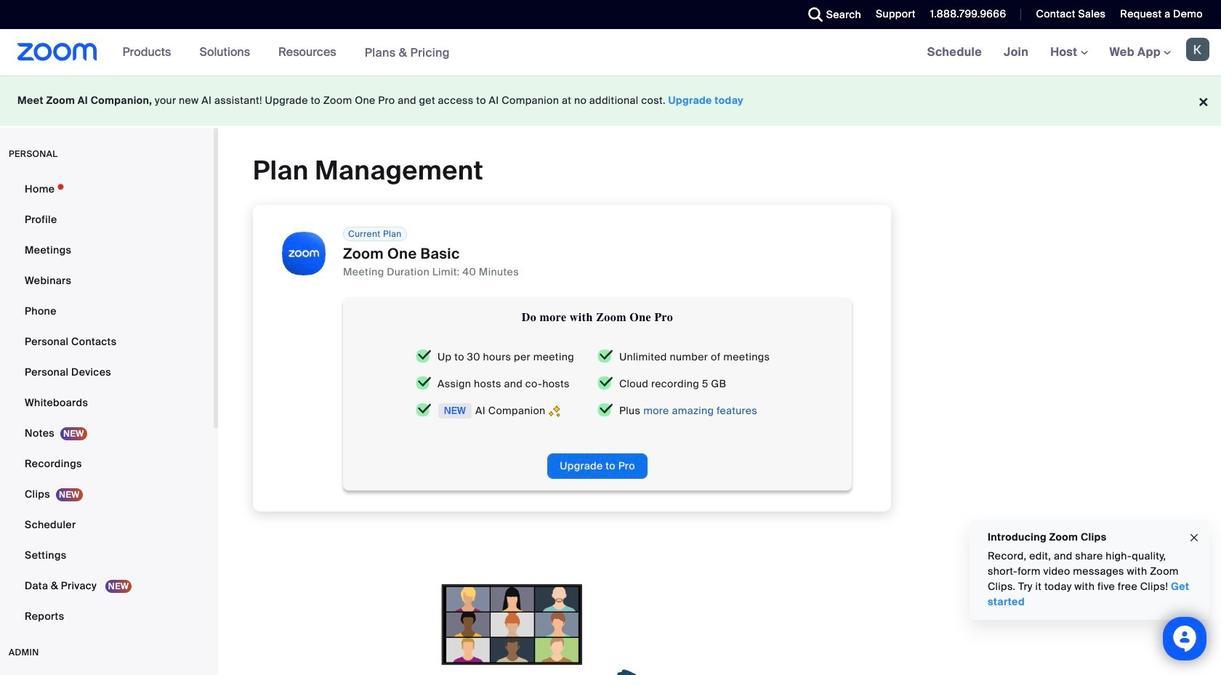 Task type: locate. For each thing, give the bounding box(es) containing it.
banner
[[0, 29, 1221, 76]]

new tag2icon image
[[438, 403, 473, 419]]

check_boxesicon image
[[416, 350, 432, 363], [598, 350, 614, 363], [416, 377, 432, 390], [598, 377, 614, 390], [416, 403, 432, 417], [598, 403, 614, 417]]

footer
[[0, 76, 1221, 126]]

close image
[[1189, 530, 1200, 546]]

zoom logo image
[[17, 43, 97, 61]]



Task type: describe. For each thing, give the bounding box(es) containing it.
product information navigation
[[112, 29, 461, 76]]

meetings navigation
[[916, 29, 1221, 76]]

zoom oneicon image
[[282, 232, 326, 275]]

profile picture image
[[1186, 38, 1210, 61]]

ai starsicon image
[[549, 403, 560, 419]]

personal menu menu
[[0, 174, 214, 632]]



Task type: vqa. For each thing, say whether or not it's contained in the screenshot.
the Web App dropdown button
no



